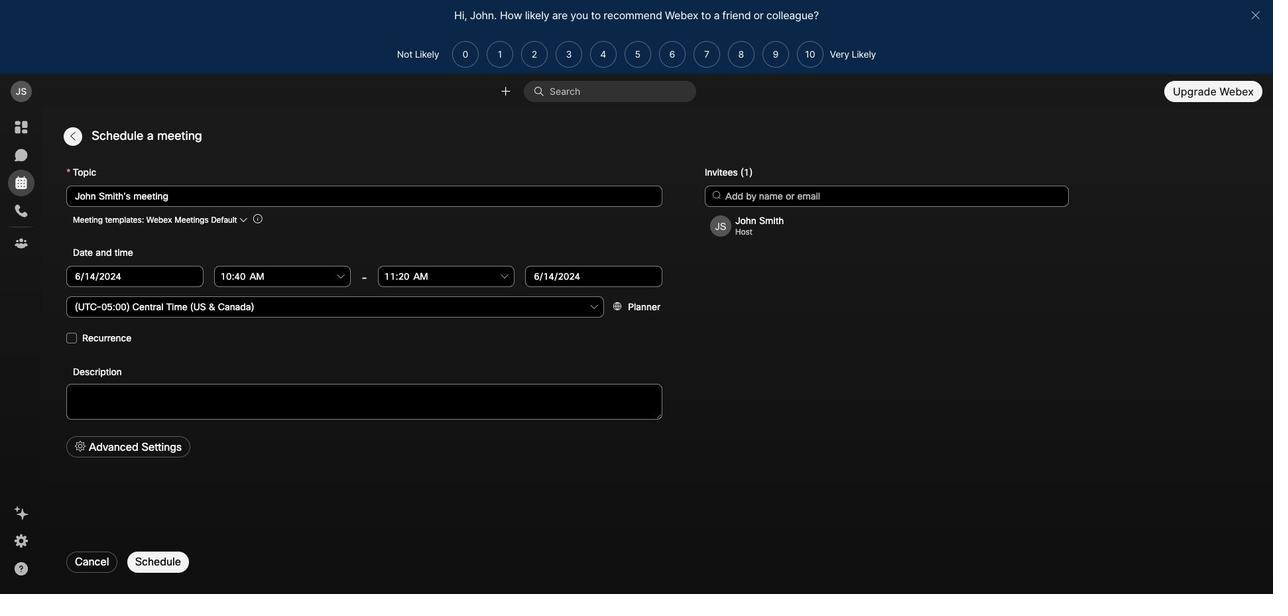 Task type: locate. For each thing, give the bounding box(es) containing it.
connect people image
[[500, 85, 512, 98]]

navigation
[[0, 109, 42, 594]]

wrapper image
[[534, 86, 550, 97]]

teams, has no new notifications image
[[13, 235, 29, 251]]

how likely are you to recommend webex to a friend or colleague? score webex from 0 to 10, 0 is not likely and 10 is very likely. toolbar
[[448, 41, 824, 68]]



Task type: describe. For each thing, give the bounding box(es) containing it.
messaging, has no new notifications image
[[13, 147, 29, 163]]

help image
[[13, 561, 29, 577]]

close rating section image
[[1251, 10, 1261, 21]]

what's new image
[[13, 505, 29, 521]]

webex tab list
[[8, 114, 34, 257]]

dashboard image
[[13, 119, 29, 135]]

calls image
[[13, 203, 29, 219]]

meetings image
[[13, 175, 29, 191]]

settings image
[[13, 533, 29, 549]]



Task type: vqa. For each thing, say whether or not it's contained in the screenshot.
tab list
no



